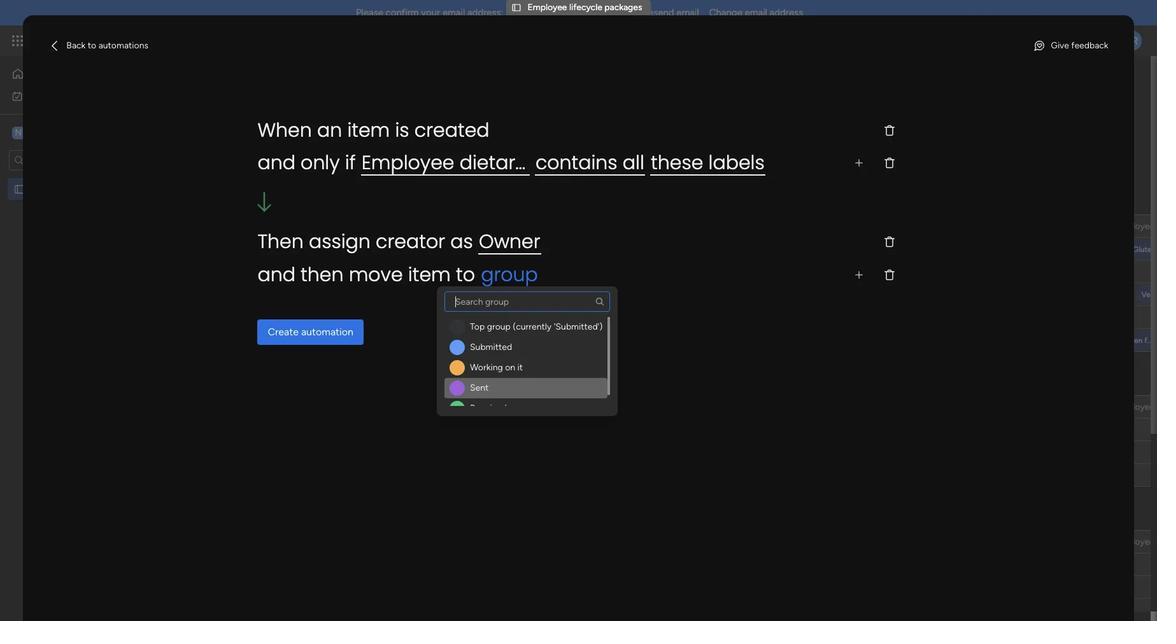 Task type: vqa. For each thing, say whether or not it's contained in the screenshot.
EVENT?
yes



Task type: locate. For each thing, give the bounding box(es) containing it.
give feedback
[[1051, 40, 1109, 51]]

0 vertical spatial group
[[481, 261, 538, 289]]

employee d
[[1116, 221, 1158, 232], [1116, 402, 1158, 413], [1116, 537, 1158, 548]]

2 vertical spatial employee d
[[1116, 537, 1158, 548]]

chart
[[293, 119, 315, 130]]

0 vertical spatial gluten
[[1134, 245, 1157, 254]]

search image
[[595, 297, 605, 307]]

as
[[451, 228, 473, 256]]

monday work management
[[57, 33, 198, 48]]

sort button
[[532, 148, 577, 169]]

group up the search for content search box
[[481, 261, 538, 289]]

1 vertical spatial to
[[456, 261, 475, 289]]

Submitted field
[[216, 194, 283, 210]]

item left 1
[[241, 244, 259, 255]]

1 vertical spatial and
[[258, 261, 296, 289]]

and for and only if employee dietary restriction
[[258, 149, 296, 177]]

1 vertical spatial group
[[487, 322, 511, 333]]

item
[[241, 244, 259, 255], [241, 267, 259, 278]]

employee for 2nd employee d field from the bottom
[[1116, 402, 1155, 413]]

1 horizontal spatial email
[[677, 7, 699, 18]]

your
[[421, 7, 440, 18]]

2 vertical spatial employee d field
[[1112, 536, 1158, 550]]

item 2
[[241, 267, 266, 278]]

1 and from the top
[[258, 149, 296, 177]]

to
[[88, 40, 96, 51], [456, 261, 475, 289]]

email right change
[[745, 7, 768, 18]]

0 horizontal spatial email
[[443, 7, 465, 18]]

and then move item to group
[[258, 261, 538, 289]]

wedding
[[538, 266, 574, 277]]

working
[[470, 363, 503, 373]]

2 d from the top
[[1157, 402, 1158, 413]]

list box containing top group (currently 'submitted')
[[442, 292, 613, 419]]

then
[[258, 228, 304, 256]]

form button
[[243, 115, 283, 135]]

workspace image
[[12, 126, 25, 140]]

0 horizontal spatial is
[[395, 117, 409, 144]]

and
[[258, 149, 296, 177], [258, 261, 296, 289]]

contains
[[536, 149, 618, 177]]

submitted up working
[[470, 342, 512, 353]]

and down 1
[[258, 261, 296, 289]]

0 vertical spatial employee d field
[[1112, 219, 1158, 234]]

email right resend on the top right of page
[[677, 7, 699, 18]]

when
[[258, 117, 312, 144]]

0 vertical spatial submitted
[[219, 194, 280, 210]]

1 vertical spatial item
[[241, 267, 259, 278]]

1 vertical spatial owner
[[461, 402, 487, 413]]

form
[[253, 119, 273, 130]]

select product image
[[11, 34, 24, 47]]

person
[[429, 153, 456, 164]]

2 email from the left
[[677, 7, 699, 18]]

ai assistant button
[[269, 148, 342, 169]]

on
[[505, 363, 516, 373]]

2 vertical spatial d
[[1157, 537, 1158, 548]]

creator
[[376, 228, 445, 256]]

free
[[1145, 336, 1158, 345]]

owner inside field
[[461, 402, 487, 413]]

group right top
[[487, 322, 511, 333]]

0 vertical spatial to
[[88, 40, 96, 51]]

owner left baby
[[479, 228, 541, 256]]

employee
[[528, 2, 567, 13], [362, 149, 455, 177], [1116, 221, 1155, 232], [1116, 402, 1155, 413], [1116, 537, 1155, 548]]

ai
[[289, 153, 298, 164]]

3 employee d from the top
[[1116, 537, 1158, 548]]

greg robinson image
[[1122, 31, 1142, 51]]

1 horizontal spatial list box
[[442, 292, 613, 419]]

back to automations button
[[44, 36, 154, 56]]

'submitted')
[[554, 322, 603, 333]]

employee for third employee d field from the top of the page
[[1116, 537, 1155, 548]]

is left "the"
[[542, 402, 549, 413]]

gluten 
[[1134, 245, 1158, 254]]

0 vertical spatial is
[[395, 117, 409, 144]]

management
[[129, 33, 198, 48]]

1 item from the top
[[241, 244, 259, 255]]

0 horizontal spatial to
[[88, 40, 96, 51]]

option
[[0, 178, 162, 180]]

3 email from the left
[[745, 7, 768, 18]]

family illness
[[530, 289, 582, 300]]

sent
[[470, 383, 489, 394]]

gluten left free
[[1120, 336, 1143, 345]]

tree grid
[[445, 317, 611, 419]]

0 vertical spatial and
[[258, 149, 296, 177]]

packages
[[605, 2, 643, 13]]

back to automations
[[66, 40, 148, 51]]

employee lifecycle packages
[[528, 2, 643, 13]]

an
[[317, 117, 342, 144]]

when an item is created
[[258, 117, 490, 144]]

owner
[[479, 228, 541, 256], [461, 402, 487, 413]]

lifecycle
[[570, 2, 603, 13]]

2 and from the top
[[258, 261, 296, 289]]

sort
[[552, 153, 569, 164]]

2 employee d from the top
[[1116, 402, 1158, 413]]

chart button
[[283, 115, 324, 135]]

and only if employee dietary restriction
[[258, 149, 625, 177]]

only
[[301, 149, 340, 177]]

group inside tree grid
[[487, 322, 511, 333]]

gluten for gluten free
[[1120, 336, 1143, 345]]

0 vertical spatial employee d
[[1116, 221, 1158, 232]]

None search field
[[445, 292, 611, 312]]

1 employee d from the top
[[1116, 221, 1158, 232]]

these
[[651, 149, 704, 177]]

create automation
[[268, 326, 354, 339]]

filter
[[488, 153, 508, 164]]

and down when
[[258, 149, 296, 177]]

to right "back"
[[88, 40, 96, 51]]

resend email
[[643, 7, 699, 18]]

email
[[443, 7, 465, 18], [677, 7, 699, 18], [745, 7, 768, 18]]

3 employee d field from the top
[[1112, 536, 1158, 550]]

gluten
[[1134, 245, 1157, 254], [1120, 336, 1143, 345]]

is up the search 'field'
[[395, 117, 409, 144]]

Owner field
[[457, 400, 491, 414]]

to down as
[[456, 261, 475, 289]]

2 horizontal spatial email
[[745, 7, 768, 18]]

1
[[261, 244, 265, 255]]

item up v2 search icon
[[347, 117, 390, 144]]

item down "creator"
[[408, 261, 451, 289]]

1 vertical spatial employee d
[[1116, 402, 1158, 413]]

0 vertical spatial item
[[241, 244, 259, 255]]

help image
[[1077, 34, 1090, 47]]

1 horizontal spatial submitted
[[470, 342, 512, 353]]

2 item from the top
[[241, 267, 259, 278]]

ai logo image
[[274, 154, 284, 164]]

dapulse integrations image
[[889, 120, 899, 130]]

list box
[[0, 176, 162, 372], [442, 292, 613, 419]]

work
[[521, 425, 542, 436]]

gluten for gluten 
[[1134, 245, 1157, 254]]

0 vertical spatial d
[[1157, 221, 1158, 232]]

what
[[519, 402, 540, 413]]

submitted
[[219, 194, 280, 210], [470, 342, 512, 353]]

0 vertical spatial item
[[347, 117, 390, 144]]

assistant
[[300, 153, 337, 164]]

Employee d field
[[1112, 219, 1158, 234], [1112, 400, 1158, 414], [1112, 536, 1158, 550]]

all
[[623, 149, 645, 177]]

employee for third employee d field from the bottom of the page
[[1116, 221, 1155, 232]]

please
[[356, 7, 384, 18]]

home image
[[11, 68, 24, 80]]

1 vertical spatial d
[[1157, 402, 1158, 413]]

assign
[[309, 228, 371, 256]]

is
[[395, 117, 409, 144], [542, 402, 549, 413]]

public board image
[[13, 183, 25, 195]]

family
[[530, 289, 555, 300]]

1 horizontal spatial item
[[408, 261, 451, 289]]

gluten up vega in the right of the page
[[1134, 245, 1157, 254]]

d
[[1157, 221, 1158, 232], [1157, 402, 1158, 413], [1157, 537, 1158, 548]]

then assign creator as owner
[[258, 228, 541, 256]]

dietary
[[460, 149, 526, 177]]

contains all
[[536, 149, 645, 177]]

1 vertical spatial employee d field
[[1112, 400, 1158, 414]]

0 horizontal spatial submitted
[[219, 194, 280, 210]]

1 vertical spatial is
[[542, 402, 549, 413]]

owner down sent
[[461, 402, 487, 413]]

life
[[566, 402, 578, 413]]

email right your
[[443, 7, 465, 18]]

created
[[415, 117, 490, 144]]

submitted inside field
[[219, 194, 280, 210]]

item left 2
[[241, 267, 259, 278]]

0 horizontal spatial item
[[347, 117, 390, 144]]

tree grid containing top group (currently 'submitted')
[[445, 317, 611, 419]]

submitted up item 1
[[219, 194, 280, 210]]

1 vertical spatial gluten
[[1120, 336, 1143, 345]]

then
[[301, 261, 344, 289]]

ai assistant
[[289, 153, 337, 164]]

give feedback link
[[1028, 36, 1114, 56]]

Search field
[[363, 150, 402, 168]]

create
[[268, 326, 299, 339]]

sent element
[[445, 378, 608, 399]]



Task type: describe. For each thing, give the bounding box(es) containing it.
work anniversary
[[521, 425, 591, 436]]

feedback
[[1072, 40, 1109, 51]]

hide button
[[581, 148, 628, 169]]

top group (currently 'submitted') element
[[445, 317, 608, 338]]

item for item 1
[[241, 244, 259, 255]]

item 1
[[241, 244, 265, 255]]

hide
[[601, 153, 620, 164]]

these labels
[[651, 149, 765, 177]]

change
[[710, 7, 743, 18]]

0 horizontal spatial list box
[[0, 176, 162, 372]]

gluten free
[[1120, 336, 1158, 345]]

1 employee d field from the top
[[1112, 219, 1158, 234]]

working on it element
[[445, 358, 608, 378]]

1 vertical spatial item
[[408, 261, 451, 289]]

add view image
[[332, 120, 337, 130]]

2 employee d field from the top
[[1112, 400, 1158, 414]]

event?
[[580, 402, 607, 413]]

automations
[[99, 40, 148, 51]]

monday
[[57, 33, 100, 48]]

email for change email address
[[745, 7, 768, 18]]

robinsongreg175@gmail.com
[[506, 7, 631, 18]]

address:
[[468, 7, 503, 18]]

baby
[[546, 244, 566, 255]]

received
[[470, 403, 507, 414]]

change email address link
[[710, 7, 803, 18]]

restriction
[[531, 149, 625, 177]]

resend email link
[[643, 7, 699, 18]]

labels
[[709, 149, 765, 177]]

submitted element
[[445, 338, 608, 358]]

move
[[349, 261, 403, 289]]

automation
[[301, 326, 354, 339]]

and for and then move item to group
[[258, 261, 296, 289]]

working on it
[[470, 363, 523, 373]]

to inside button
[[88, 40, 96, 51]]

1 horizontal spatial is
[[542, 402, 549, 413]]

(currently
[[513, 322, 552, 333]]

item for item 2
[[241, 267, 259, 278]]

arrow down image
[[513, 151, 528, 166]]

1 horizontal spatial to
[[456, 261, 475, 289]]

illness
[[558, 289, 582, 300]]

please confirm your email address: robinsongreg175@gmail.com
[[356, 7, 631, 18]]

search everything image
[[1049, 34, 1062, 47]]

if
[[345, 149, 356, 177]]

give feedback button
[[1028, 36, 1114, 56]]

top
[[470, 322, 485, 333]]

1 vertical spatial submitted
[[470, 342, 512, 353]]

back
[[66, 40, 86, 51]]

person button
[[409, 148, 464, 169]]

top group (currently 'submitted')
[[470, 322, 603, 333]]

anniversary
[[544, 425, 591, 436]]

address
[[770, 7, 803, 18]]

1 d from the top
[[1157, 221, 1158, 232]]

1 email from the left
[[443, 7, 465, 18]]

give
[[1051, 40, 1070, 51]]

tree grid inside list box
[[445, 317, 611, 419]]

resend
[[643, 7, 674, 18]]

0 vertical spatial owner
[[479, 228, 541, 256]]

2
[[261, 267, 266, 278]]

Search for content search field
[[445, 292, 611, 312]]

work
[[103, 33, 126, 48]]

confirm
[[386, 7, 419, 18]]

it
[[518, 363, 523, 373]]

n
[[15, 127, 22, 138]]

what is the life event?
[[519, 402, 607, 413]]

email for resend email
[[677, 7, 699, 18]]

n button
[[9, 122, 127, 144]]

change email address
[[710, 7, 803, 18]]

my work image
[[11, 90, 23, 102]]

filter button
[[468, 148, 528, 169]]

create automation button
[[258, 320, 364, 346]]

vega
[[1142, 291, 1158, 299]]

3 d from the top
[[1157, 537, 1158, 548]]

v2 search image
[[354, 151, 363, 166]]



